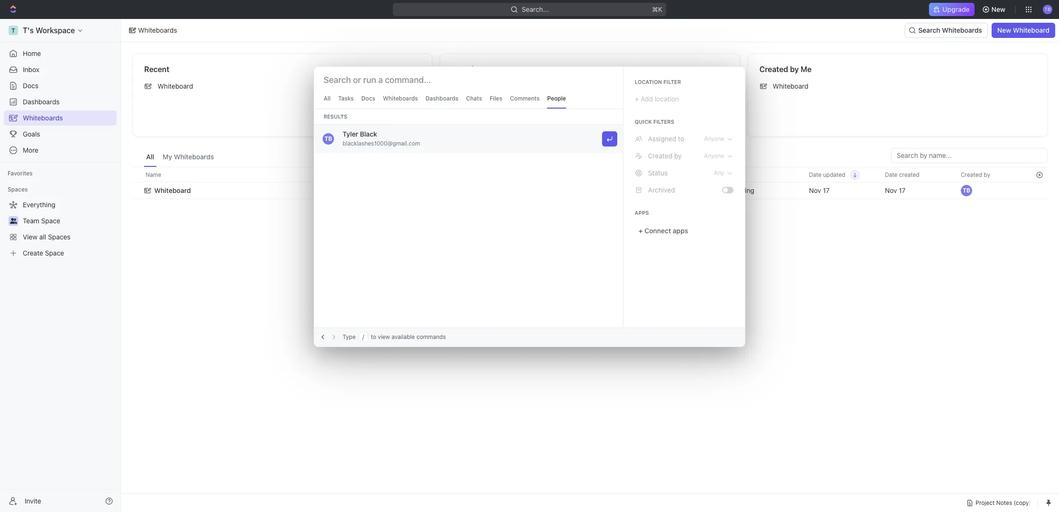 Task type: locate. For each thing, give the bounding box(es) containing it.
1 vertical spatial docs
[[362, 95, 376, 102]]

dashboards left chats
[[426, 95, 459, 102]]

dashboards down docs link
[[23, 98, 60, 106]]

row containing name
[[132, 167, 1048, 183]]

2 di5zx image from the top
[[635, 152, 643, 160]]

tb left tyler
[[325, 135, 332, 142]]

0 vertical spatial di5zx image
[[635, 135, 643, 143]]

by inside table
[[985, 171, 991, 178]]

0 horizontal spatial whiteboard link
[[141, 79, 425, 94]]

new down new button
[[998, 26, 1012, 34]]

dashboards inside dashboards link
[[23, 98, 60, 106]]

new
[[992, 5, 1006, 13], [998, 26, 1012, 34]]

0 vertical spatial new
[[992, 5, 1006, 13]]

+
[[639, 227, 643, 235]]

tree
[[4, 198, 117, 261]]

2 horizontal spatial created
[[962, 171, 983, 178]]

tb down search by name... text box
[[963, 187, 971, 194]]

1 anyone from the top
[[705, 135, 725, 142]]

0 horizontal spatial location
[[635, 79, 663, 85]]

1 di5zx image from the top
[[635, 135, 643, 143]]

date inside date created button
[[886, 171, 898, 178]]

goals
[[23, 130, 40, 138]]

whiteboards inside "button"
[[943, 26, 983, 34]]

whiteboards link
[[4, 111, 117, 126]]

by down search by name... text box
[[985, 171, 991, 178]]

created left me
[[760, 65, 789, 74]]

whiteboards up the goals
[[23, 114, 63, 122]]

archived
[[649, 186, 676, 194]]

0 horizontal spatial all
[[146, 153, 154, 161]]

whiteboards inside sidebar navigation
[[23, 114, 63, 122]]

nov 17 down date updated
[[810, 187, 830, 195]]

people
[[548, 95, 566, 102]]

0 vertical spatial location
[[635, 79, 663, 85]]

di5zx image
[[635, 170, 643, 177]]

1 horizontal spatial nov
[[886, 187, 898, 195]]

commands
[[417, 334, 446, 341]]

17 down date created button
[[900, 187, 906, 195]]

2 anyone from the top
[[705, 152, 725, 160]]

0 vertical spatial anyone
[[705, 135, 725, 142]]

Search by name... text field
[[897, 149, 1043, 163]]

inbox
[[23, 66, 39, 74]]

docs
[[23, 82, 38, 90], [362, 95, 376, 102]]

location for location
[[715, 171, 738, 178]]

created
[[900, 171, 920, 178]]

favorites button
[[4, 168, 36, 179]]

0 horizontal spatial dashboards
[[23, 98, 60, 106]]

tyler black, , element down search by name... text box
[[962, 185, 973, 197]]

tb for the top "tyler black, ," element
[[325, 135, 332, 142]]

tb
[[325, 135, 332, 142], [963, 187, 971, 194]]

0 horizontal spatial date
[[810, 171, 822, 178]]

tb for "tyler black, ," element within the table
[[963, 187, 971, 194]]

favorites up chats
[[452, 65, 485, 74]]

files
[[490, 95, 503, 102]]

me
[[801, 65, 812, 74]]

location filter
[[635, 79, 681, 85]]

created by
[[649, 152, 682, 160], [962, 171, 991, 178]]

2 vertical spatial by
[[985, 171, 991, 178]]

1 horizontal spatial favorites
[[452, 65, 485, 74]]

to right /
[[371, 334, 377, 341]]

view
[[378, 334, 390, 341]]

0 vertical spatial all
[[324, 95, 331, 102]]

name
[[146, 171, 161, 178]]

nov down date created button
[[886, 187, 898, 195]]

date for date created
[[886, 171, 898, 178]]

favorites up the spaces
[[8, 170, 33, 177]]

tyler black, , element inside table
[[962, 185, 973, 197]]

no favorited whiteboards image
[[571, 82, 609, 120]]

0 horizontal spatial nov
[[810, 187, 822, 195]]

1 horizontal spatial tb
[[963, 187, 971, 194]]

favorites
[[452, 65, 485, 74], [8, 170, 33, 177]]

type
[[343, 334, 356, 341]]

1 vertical spatial new
[[998, 26, 1012, 34]]

1 vertical spatial anyone
[[705, 152, 725, 160]]

1 vertical spatial tb
[[963, 187, 971, 194]]

date for date updated
[[810, 171, 822, 178]]

all left my
[[146, 153, 154, 161]]

created down assigned
[[649, 152, 673, 160]]

quick
[[635, 119, 652, 125]]

new inside "button"
[[998, 26, 1012, 34]]

table
[[132, 167, 1048, 200]]

date left "created"
[[886, 171, 898, 178]]

upgrade link
[[930, 3, 975, 16]]

tab list
[[144, 148, 217, 167]]

created down search by name... text box
[[962, 171, 983, 178]]

by
[[791, 65, 799, 74], [675, 152, 682, 160], [985, 171, 991, 178]]

1 vertical spatial created by
[[962, 171, 991, 178]]

my whiteboards button
[[160, 148, 217, 167]]

whiteboards right my
[[174, 153, 214, 161]]

tb inside row
[[963, 187, 971, 194]]

di5zx image
[[635, 135, 643, 143], [635, 152, 643, 160]]

to
[[679, 135, 685, 143], [371, 334, 377, 341]]

whiteboards up recent
[[138, 26, 177, 34]]

0 horizontal spatial docs
[[23, 82, 38, 90]]

nov
[[810, 187, 822, 195], [886, 187, 898, 195]]

2 row from the top
[[132, 181, 1048, 200]]

0 horizontal spatial favorites
[[8, 170, 33, 177]]

new whiteboard button
[[992, 23, 1056, 38]]

1 row from the top
[[132, 167, 1048, 183]]

1 vertical spatial location
[[715, 171, 738, 178]]

docs right "tasks"
[[362, 95, 376, 102]]

di5zx image for assigned to
[[635, 135, 643, 143]]

created by down assigned to
[[649, 152, 682, 160]]

row containing whiteboard
[[132, 181, 1048, 200]]

tasks
[[338, 95, 354, 102]]

0 horizontal spatial tyler black, , element
[[323, 133, 334, 145]]

created by inside table
[[962, 171, 991, 178]]

by left me
[[791, 65, 799, 74]]

2 17 from the left
[[900, 187, 906, 195]]

0 horizontal spatial tb
[[325, 135, 332, 142]]

0 vertical spatial to
[[679, 135, 685, 143]]

created by down search by name... text box
[[962, 171, 991, 178]]

0 horizontal spatial created
[[649, 152, 673, 160]]

date inside date updated button
[[810, 171, 822, 178]]

17
[[824, 187, 830, 195], [900, 187, 906, 195]]

2 date from the left
[[886, 171, 898, 178]]

new up new whiteboard
[[992, 5, 1006, 13]]

recent
[[144, 65, 169, 74]]

1 horizontal spatial by
[[791, 65, 799, 74]]

new for new whiteboard
[[998, 26, 1012, 34]]

all left "tasks"
[[324, 95, 331, 102]]

0 horizontal spatial 17
[[824, 187, 830, 195]]

whiteboards left will
[[572, 120, 606, 127]]

location inside table
[[715, 171, 738, 178]]

1 horizontal spatial whiteboard link
[[756, 79, 1040, 94]]

0 vertical spatial tyler black, , element
[[323, 133, 334, 145]]

to right assigned
[[679, 135, 685, 143]]

1 vertical spatial created
[[649, 152, 673, 160]]

whiteboard link for created by me
[[756, 79, 1040, 94]]

date left updated
[[810, 171, 822, 178]]

whiteboards down the upgrade
[[943, 26, 983, 34]]

1 horizontal spatial tyler black, , element
[[962, 185, 973, 197]]

1 nov 17 from the left
[[810, 187, 830, 195]]

0 vertical spatial tb
[[325, 135, 332, 142]]

by down assigned to
[[675, 152, 682, 160]]

whiteboards inside button
[[174, 153, 214, 161]]

whiteboards down search or run a command… text box
[[383, 95, 418, 102]]

tyler black, , element left tyler
[[323, 133, 334, 145]]

row
[[132, 167, 1048, 183], [132, 181, 1048, 200]]

new inside button
[[992, 5, 1006, 13]]

date
[[810, 171, 822, 178], [886, 171, 898, 178]]

whiteboard link
[[141, 79, 425, 94], [756, 79, 1040, 94]]

your
[[533, 120, 545, 127]]

2 whiteboard link from the left
[[756, 79, 1040, 94]]

date updated
[[810, 171, 846, 178]]

nov down date updated
[[810, 187, 822, 195]]

search
[[919, 26, 941, 34]]

1 vertical spatial to
[[371, 334, 377, 341]]

1 horizontal spatial 17
[[900, 187, 906, 195]]

1 horizontal spatial location
[[715, 171, 738, 178]]

2 horizontal spatial by
[[985, 171, 991, 178]]

di5zx image up di5zx image in the top right of the page
[[635, 152, 643, 160]]

0 horizontal spatial created by
[[649, 152, 682, 160]]

black
[[360, 130, 377, 138]]

any
[[714, 170, 725, 177]]

1 nov from the left
[[810, 187, 822, 195]]

dashboards link
[[4, 94, 117, 110]]

location up everything
[[715, 171, 738, 178]]

1 vertical spatial di5zx image
[[635, 152, 643, 160]]

0 horizontal spatial to
[[371, 334, 377, 341]]

tyler black, , element
[[323, 133, 334, 145], [962, 185, 973, 197]]

0 vertical spatial created by
[[649, 152, 682, 160]]

sidebar navigation
[[0, 19, 121, 513]]

2 nov 17 from the left
[[886, 187, 906, 195]]

search whiteboards button
[[906, 23, 989, 38]]

17 down date updated
[[824, 187, 830, 195]]

tree inside sidebar navigation
[[4, 198, 117, 261]]

di5zx image for created by
[[635, 152, 643, 160]]

new button
[[979, 2, 1012, 17]]

dashboards
[[426, 95, 459, 102], [23, 98, 60, 106]]

show
[[618, 120, 632, 127]]

1 vertical spatial all
[[146, 153, 154, 161]]

nov 17
[[810, 187, 830, 195], [886, 187, 906, 195]]

0 horizontal spatial nov 17
[[810, 187, 830, 195]]

anyone
[[705, 135, 725, 142], [705, 152, 725, 160]]

htbmo image
[[635, 187, 643, 194]]

1 vertical spatial favorites
[[8, 170, 33, 177]]

0 vertical spatial favorites
[[452, 65, 485, 74]]

1 vertical spatial tyler black, , element
[[962, 185, 973, 197]]

1 date from the left
[[810, 171, 822, 178]]

apps
[[673, 227, 689, 235]]

location
[[635, 79, 663, 85], [715, 171, 738, 178]]

anyone for assigned to
[[705, 135, 725, 142]]

created
[[760, 65, 789, 74], [649, 152, 673, 160], [962, 171, 983, 178]]

spaces
[[8, 186, 28, 193]]

1 horizontal spatial date
[[886, 171, 898, 178]]

di5zx image down here.
[[635, 135, 643, 143]]

whiteboards
[[138, 26, 177, 34], [943, 26, 983, 34], [383, 95, 418, 102], [23, 114, 63, 122], [572, 120, 606, 127], [174, 153, 214, 161]]

results
[[324, 113, 348, 120]]

cell
[[1032, 182, 1048, 199]]

1 horizontal spatial nov 17
[[886, 187, 906, 195]]

all
[[324, 95, 331, 102], [146, 153, 154, 161]]

0 vertical spatial docs
[[23, 82, 38, 90]]

0 vertical spatial by
[[791, 65, 799, 74]]

1 horizontal spatial created by
[[962, 171, 991, 178]]

nov 17 down date created button
[[886, 187, 906, 195]]

2 vertical spatial created
[[962, 171, 983, 178]]

0 horizontal spatial by
[[675, 152, 682, 160]]

whiteboard
[[1014, 26, 1050, 34], [158, 82, 193, 90], [773, 82, 809, 90], [154, 187, 191, 195]]

location left filter
[[635, 79, 663, 85]]

1 horizontal spatial created
[[760, 65, 789, 74]]

1 whiteboard link from the left
[[141, 79, 425, 94]]

docs down inbox
[[23, 82, 38, 90]]

available
[[392, 334, 415, 341]]



Task type: describe. For each thing, give the bounding box(es) containing it.
everything
[[722, 187, 755, 195]]

1 horizontal spatial all
[[324, 95, 331, 102]]

comments
[[510, 95, 540, 102]]

goals link
[[4, 127, 117, 142]]

1 17 from the left
[[824, 187, 830, 195]]

whiteboard inside button
[[154, 187, 191, 195]]

1 horizontal spatial dashboards
[[426, 95, 459, 102]]

quick filters
[[635, 119, 675, 125]]

home
[[23, 49, 41, 57]]

search whiteboards
[[919, 26, 983, 34]]

favorited
[[547, 120, 571, 127]]

0 vertical spatial created
[[760, 65, 789, 74]]

tyler black blacklashes1000@gmail.com
[[343, 130, 420, 147]]

whiteboard inside "button"
[[1014, 26, 1050, 34]]

1 horizontal spatial docs
[[362, 95, 376, 102]]

+ connect apps
[[639, 227, 689, 235]]

1 vertical spatial by
[[675, 152, 682, 160]]

docs link
[[4, 78, 117, 94]]

assigned to
[[649, 135, 685, 143]]

filter
[[664, 79, 681, 85]]

apps
[[635, 210, 649, 216]]

blacklashes1000@gmail.com
[[343, 140, 420, 147]]

⌘k
[[653, 5, 663, 13]]

status
[[649, 169, 668, 177]]

created inside table
[[962, 171, 983, 178]]

tab list containing all
[[144, 148, 217, 167]]

whiteboard button
[[138, 181, 703, 200]]

will
[[608, 120, 617, 127]]

my
[[163, 153, 172, 161]]

here.
[[634, 120, 648, 127]]

filters
[[654, 119, 675, 125]]

1 horizontal spatial to
[[679, 135, 685, 143]]

location for location filter
[[635, 79, 663, 85]]

all inside all button
[[146, 153, 154, 161]]

date created
[[886, 171, 920, 178]]

favorites inside 'button'
[[8, 170, 33, 177]]

docs inside sidebar navigation
[[23, 82, 38, 90]]

search...
[[522, 5, 549, 13]]

date created button
[[880, 168, 926, 182]]

chats
[[466, 95, 482, 102]]

my whiteboards
[[163, 153, 214, 161]]

anyone for created by
[[705, 152, 725, 160]]

date updated button
[[804, 168, 860, 182]]

inbox link
[[4, 62, 117, 77]]

cell inside table
[[1032, 182, 1048, 199]]

to view available commands
[[371, 334, 446, 341]]

all button
[[144, 148, 157, 167]]

2 nov from the left
[[886, 187, 898, 195]]

tyler
[[343, 130, 358, 138]]

your favorited whiteboards will show here.
[[533, 120, 648, 127]]

invite
[[25, 497, 41, 505]]

assigned
[[649, 135, 677, 143]]

home link
[[4, 46, 117, 61]]

updated
[[824, 171, 846, 178]]

upgrade
[[943, 5, 970, 13]]

table containing whiteboard
[[132, 167, 1048, 200]]

whiteboard link for recent
[[141, 79, 425, 94]]

/
[[363, 334, 364, 341]]

new whiteboard
[[998, 26, 1050, 34]]

Search or run a command… text field
[[324, 75, 441, 86]]

created by me
[[760, 65, 812, 74]]

connect
[[645, 227, 672, 235]]

new for new
[[992, 5, 1006, 13]]



Task type: vqa. For each thing, say whether or not it's contained in the screenshot.
Full
no



